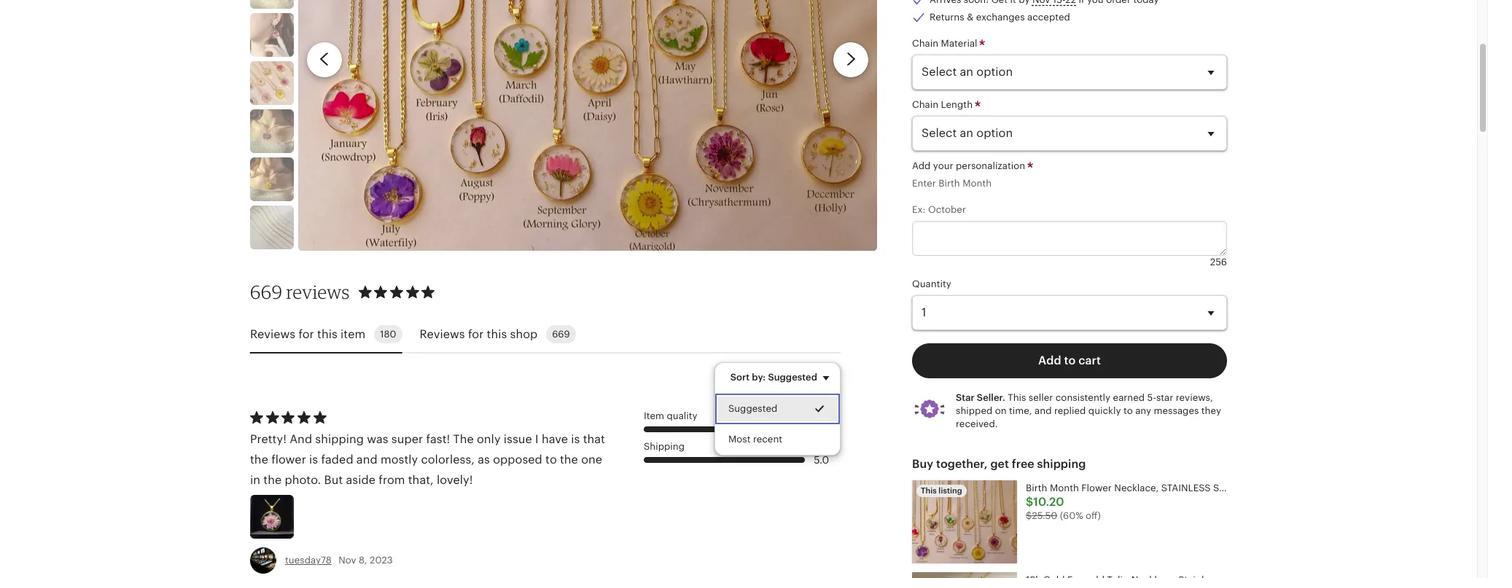 Task type: vqa. For each thing, say whether or not it's contained in the screenshot.
Birth Month Flower Necklace STAINLESS STEEL Real Dried Flower image 6
yes



Task type: describe. For each thing, give the bounding box(es) containing it.
returns
[[930, 11, 964, 22]]

replied
[[1054, 405, 1086, 416]]

add for add to cart
[[1038, 353, 1061, 367]]

birth month flower necklace stainless steel real dried flower image 4 image
[[250, 61, 294, 105]]

shop
[[510, 327, 538, 341]]

recent
[[753, 434, 782, 445]]

(60%
[[1060, 510, 1083, 521]]

birth month flower necklace stainless steel real dried flower image 3 image
[[250, 13, 294, 57]]

your
[[933, 160, 953, 171]]

180
[[380, 329, 396, 340]]

photo.
[[285, 473, 321, 487]]

shipping inside pretty! and shipping was super fast! the only issue i have is that the flower is faded and mostly colorless, as opposed to the one in the photo. but aside from that, lovely!
[[315, 432, 364, 446]]

10.20
[[1033, 495, 1064, 509]]

enter
[[912, 178, 936, 189]]

have
[[542, 432, 568, 446]]

view details of this review photo by tuesday78 image
[[250, 495, 294, 539]]

ex: october
[[912, 204, 966, 215]]

star
[[956, 392, 975, 403]]

this for item
[[317, 327, 337, 341]]

month
[[963, 178, 992, 189]]

reviews,
[[1176, 392, 1213, 403]]

reviews for this item
[[250, 327, 365, 341]]

cart
[[1078, 353, 1101, 367]]

suggested inside button
[[728, 403, 777, 414]]

quality
[[667, 411, 697, 422]]

tuesday78 nov 8, 2023
[[285, 555, 393, 566]]

birth month flower necklace stainless steel real dried flower image 7 image
[[250, 205, 294, 249]]

sort by: suggested
[[730, 372, 817, 383]]

this for seller
[[1008, 392, 1026, 403]]

to inside pretty! and shipping was super fast! the only issue i have is that the flower is faded and mostly colorless, as opposed to the one in the photo. but aside from that, lovely!
[[545, 453, 557, 467]]

material
[[941, 38, 977, 49]]

this for listing
[[921, 486, 937, 495]]

i
[[535, 432, 539, 446]]

seller
[[1029, 392, 1053, 403]]

birth
[[939, 178, 960, 189]]

0 vertical spatial is
[[571, 432, 580, 446]]

suggested button
[[715, 394, 840, 425]]

5-
[[1147, 392, 1156, 403]]

the left one on the bottom of the page
[[560, 453, 578, 467]]

enter birth month
[[912, 178, 992, 189]]

flower
[[271, 453, 306, 467]]

messages
[[1154, 405, 1199, 416]]

length
[[941, 99, 973, 110]]

&
[[967, 11, 973, 22]]

sort
[[730, 372, 750, 383]]

this seller consistently earned 5-star reviews, shipped on time, and replied quickly to any messages they received.
[[956, 392, 1221, 429]]

and inside this seller consistently earned 5-star reviews, shipped on time, and replied quickly to any messages they received.
[[1035, 405, 1052, 416]]

2 $ from the top
[[1026, 510, 1032, 521]]

1 $ from the top
[[1026, 495, 1033, 509]]

25.50
[[1032, 510, 1057, 521]]

birth month flower necklace stainless steel real dried flower image 5 image
[[250, 109, 294, 153]]

accepted
[[1027, 11, 1070, 22]]

for for shop
[[468, 327, 484, 341]]

aside
[[346, 473, 375, 487]]

most recent
[[728, 434, 782, 445]]

item quality
[[644, 411, 697, 422]]

pretty! and shipping was super fast! the only issue i have is that the flower is faded and mostly colorless, as opposed to the one in the photo. but aside from that, lovely!
[[250, 432, 605, 487]]

reviews
[[286, 281, 350, 304]]

issue
[[504, 432, 532, 446]]

item
[[341, 327, 365, 341]]

faded
[[321, 453, 353, 467]]

this for shop
[[487, 327, 507, 341]]

fast!
[[426, 432, 450, 446]]

reviews for this shop
[[420, 327, 538, 341]]

chain length
[[912, 99, 975, 110]]

earned
[[1113, 392, 1145, 403]]

personalization
[[956, 160, 1025, 171]]

menu containing suggested
[[714, 363, 841, 456]]

that,
[[408, 473, 434, 487]]

that
[[583, 432, 605, 446]]

the
[[453, 432, 474, 446]]

star
[[1156, 392, 1173, 403]]



Task type: locate. For each thing, give the bounding box(es) containing it.
$
[[1026, 495, 1033, 509], [1026, 510, 1032, 521]]

and
[[1035, 405, 1052, 416], [356, 453, 377, 467]]

1 vertical spatial $
[[1026, 510, 1032, 521]]

most recent button
[[715, 425, 840, 456]]

0 horizontal spatial shipping
[[315, 432, 364, 446]]

for for item
[[298, 327, 314, 341]]

time,
[[1009, 405, 1032, 416]]

nov
[[338, 555, 356, 566]]

0 vertical spatial to
[[1064, 353, 1076, 367]]

0 horizontal spatial to
[[545, 453, 557, 467]]

received.
[[956, 418, 998, 429]]

colorless,
[[421, 453, 475, 467]]

is left "that"
[[571, 432, 580, 446]]

669 reviews
[[250, 281, 350, 304]]

shipping
[[315, 432, 364, 446], [1037, 457, 1086, 471]]

buy together, get free shipping
[[912, 457, 1086, 471]]

1 horizontal spatial is
[[571, 432, 580, 446]]

add your personalization
[[912, 160, 1028, 171]]

the up in
[[250, 453, 268, 467]]

only
[[477, 432, 501, 446]]

1 vertical spatial to
[[1123, 405, 1133, 416]]

free
[[1012, 457, 1034, 471]]

2 chain from the top
[[912, 99, 938, 110]]

tab list containing reviews for this item
[[250, 317, 841, 354]]

2023
[[370, 555, 393, 566]]

and inside pretty! and shipping was super fast! the only issue i have is that the flower is faded and mostly colorless, as opposed to the one in the photo. but aside from that, lovely!
[[356, 453, 377, 467]]

tab list
[[250, 317, 841, 354]]

tuesday78 link
[[285, 555, 332, 566]]

one
[[581, 453, 602, 467]]

1 horizontal spatial shipping
[[1037, 457, 1086, 471]]

1 vertical spatial is
[[309, 453, 318, 467]]

chain left 'length'
[[912, 99, 938, 110]]

1 vertical spatial this
[[921, 486, 937, 495]]

they
[[1201, 405, 1221, 416]]

off)
[[1086, 510, 1101, 521]]

0 vertical spatial this
[[1008, 392, 1026, 403]]

256
[[1210, 256, 1227, 267]]

18k gold emerald tulip necklace, stainless steal crystal tulip necklace, trendy necklace, flower necklace, dainty necklace, gift for her image
[[912, 572, 1017, 578]]

chain material
[[912, 38, 980, 49]]

Add your personalization text field
[[912, 221, 1227, 256]]

2 for from the left
[[468, 327, 484, 341]]

this left shop
[[487, 327, 507, 341]]

1 horizontal spatial and
[[1035, 405, 1052, 416]]

chain left material
[[912, 38, 938, 49]]

1 vertical spatial suggested
[[728, 403, 777, 414]]

quickly
[[1088, 405, 1121, 416]]

shipping right free
[[1037, 457, 1086, 471]]

2 reviews from the left
[[420, 327, 465, 341]]

to down have
[[545, 453, 557, 467]]

0 vertical spatial $
[[1026, 495, 1033, 509]]

shipping
[[644, 441, 685, 452]]

from
[[379, 473, 405, 487]]

669 right shop
[[552, 329, 570, 340]]

quantity
[[912, 278, 951, 289]]

consistently
[[1056, 392, 1110, 403]]

shipping up faded
[[315, 432, 364, 446]]

this up time,
[[1008, 392, 1026, 403]]

for down 669 reviews
[[298, 327, 314, 341]]

0 horizontal spatial this
[[317, 327, 337, 341]]

on
[[995, 405, 1007, 416]]

super
[[391, 432, 423, 446]]

1 vertical spatial and
[[356, 453, 377, 467]]

add up seller
[[1038, 353, 1061, 367]]

reviews for reviews for this shop
[[420, 327, 465, 341]]

is up photo.
[[309, 453, 318, 467]]

1 horizontal spatial for
[[468, 327, 484, 341]]

ex:
[[912, 204, 926, 215]]

suggested inside dropdown button
[[768, 372, 817, 383]]

4.0
[[814, 423, 830, 435]]

listing
[[939, 486, 962, 495]]

suggested right by:
[[768, 372, 817, 383]]

exchanges
[[976, 11, 1025, 22]]

sort by: suggested button
[[719, 363, 846, 393]]

and down seller
[[1035, 405, 1052, 416]]

this left listing on the right of the page
[[921, 486, 937, 495]]

get
[[990, 457, 1009, 471]]

1 this from the left
[[317, 327, 337, 341]]

$ 10.20 $ 25.50 (60% off)
[[1026, 495, 1101, 521]]

$ up 25.50
[[1026, 495, 1033, 509]]

item
[[644, 411, 664, 422]]

1 horizontal spatial reviews
[[420, 327, 465, 341]]

this listing
[[921, 486, 962, 495]]

1 reviews from the left
[[250, 327, 295, 341]]

669 left 'reviews'
[[250, 281, 282, 304]]

most
[[728, 434, 750, 445]]

the right in
[[263, 473, 282, 487]]

to inside this seller consistently earned 5-star reviews, shipped on time, and replied quickly to any messages they received.
[[1123, 405, 1133, 416]]

0 vertical spatial 669
[[250, 281, 282, 304]]

as
[[478, 453, 490, 467]]

1 vertical spatial add
[[1038, 353, 1061, 367]]

reviews down 669 reviews
[[250, 327, 295, 341]]

this inside this seller consistently earned 5-star reviews, shipped on time, and replied quickly to any messages they received.
[[1008, 392, 1026, 403]]

2 this from the left
[[487, 327, 507, 341]]

birth month flower necklace stainless steel real dried flower image 6 image
[[250, 157, 294, 201]]

suggested up the most recent
[[728, 403, 777, 414]]

0 horizontal spatial this
[[921, 486, 937, 495]]

by:
[[752, 372, 766, 383]]

mostly
[[381, 453, 418, 467]]

0 horizontal spatial is
[[309, 453, 318, 467]]

chain for chain length
[[912, 99, 938, 110]]

shipped
[[956, 405, 992, 416]]

0 horizontal spatial add
[[912, 160, 931, 171]]

and up aside
[[356, 453, 377, 467]]

and
[[290, 432, 312, 446]]

returns & exchanges accepted
[[930, 11, 1070, 22]]

1 horizontal spatial this
[[487, 327, 507, 341]]

1 chain from the top
[[912, 38, 938, 49]]

669 inside tab list
[[552, 329, 570, 340]]

add to cart button
[[912, 343, 1227, 378]]

for left shop
[[468, 327, 484, 341]]

1 horizontal spatial to
[[1064, 353, 1076, 367]]

star seller.
[[956, 392, 1005, 403]]

$ left (60%
[[1026, 510, 1032, 521]]

menu
[[714, 363, 841, 456]]

1 for from the left
[[298, 327, 314, 341]]

1 vertical spatial chain
[[912, 99, 938, 110]]

october
[[928, 204, 966, 215]]

2 vertical spatial to
[[545, 453, 557, 467]]

this
[[1008, 392, 1026, 403], [921, 486, 937, 495]]

birth month flower necklace stainless steel real dried flower image 2 image
[[250, 0, 294, 8]]

buy
[[912, 457, 933, 471]]

1 horizontal spatial 669
[[552, 329, 570, 340]]

0 horizontal spatial reviews
[[250, 327, 295, 341]]

was
[[367, 432, 388, 446]]

0 vertical spatial add
[[912, 160, 931, 171]]

669 for 669 reviews
[[250, 281, 282, 304]]

669 for 669
[[552, 329, 570, 340]]

1 horizontal spatial this
[[1008, 392, 1026, 403]]

any
[[1135, 405, 1151, 416]]

add up enter
[[912, 160, 931, 171]]

to down earned
[[1123, 405, 1133, 416]]

tuesday78
[[285, 555, 332, 566]]

add for add your personalization
[[912, 160, 931, 171]]

but
[[324, 473, 343, 487]]

this
[[317, 327, 337, 341], [487, 327, 507, 341]]

chain for chain material
[[912, 38, 938, 49]]

to left cart on the right
[[1064, 353, 1076, 367]]

in
[[250, 473, 260, 487]]

pretty!
[[250, 432, 286, 446]]

669
[[250, 281, 282, 304], [552, 329, 570, 340]]

add to cart
[[1038, 353, 1101, 367]]

0 vertical spatial chain
[[912, 38, 938, 49]]

seller.
[[977, 392, 1005, 403]]

2 horizontal spatial to
[[1123, 405, 1133, 416]]

0 horizontal spatial and
[[356, 453, 377, 467]]

5.0
[[814, 454, 829, 466]]

is
[[571, 432, 580, 446], [309, 453, 318, 467]]

1 vertical spatial shipping
[[1037, 457, 1086, 471]]

0 vertical spatial and
[[1035, 405, 1052, 416]]

to
[[1064, 353, 1076, 367], [1123, 405, 1133, 416], [545, 453, 557, 467]]

0 horizontal spatial 669
[[250, 281, 282, 304]]

reviews
[[250, 327, 295, 341], [420, 327, 465, 341]]

add inside button
[[1038, 353, 1061, 367]]

reviews for reviews for this item
[[250, 327, 295, 341]]

to inside the add to cart button
[[1064, 353, 1076, 367]]

0 vertical spatial shipping
[[315, 432, 364, 446]]

reviews right '180'
[[420, 327, 465, 341]]

the
[[250, 453, 268, 467], [560, 453, 578, 467], [263, 473, 282, 487]]

0 horizontal spatial for
[[298, 327, 314, 341]]

this left the item
[[317, 327, 337, 341]]

1 vertical spatial 669
[[552, 329, 570, 340]]

birth month flower necklace stainless steel real dried flower image 1 image
[[298, 0, 877, 251]]

1 horizontal spatial add
[[1038, 353, 1061, 367]]

0 vertical spatial suggested
[[768, 372, 817, 383]]

opposed
[[493, 453, 542, 467]]

together,
[[936, 457, 988, 471]]

birth month flower necklace, stainless steel real dried flower necklaces, gift for plant lady, birthday gift, gift for mom, christmas gift. image
[[912, 480, 1017, 564]]



